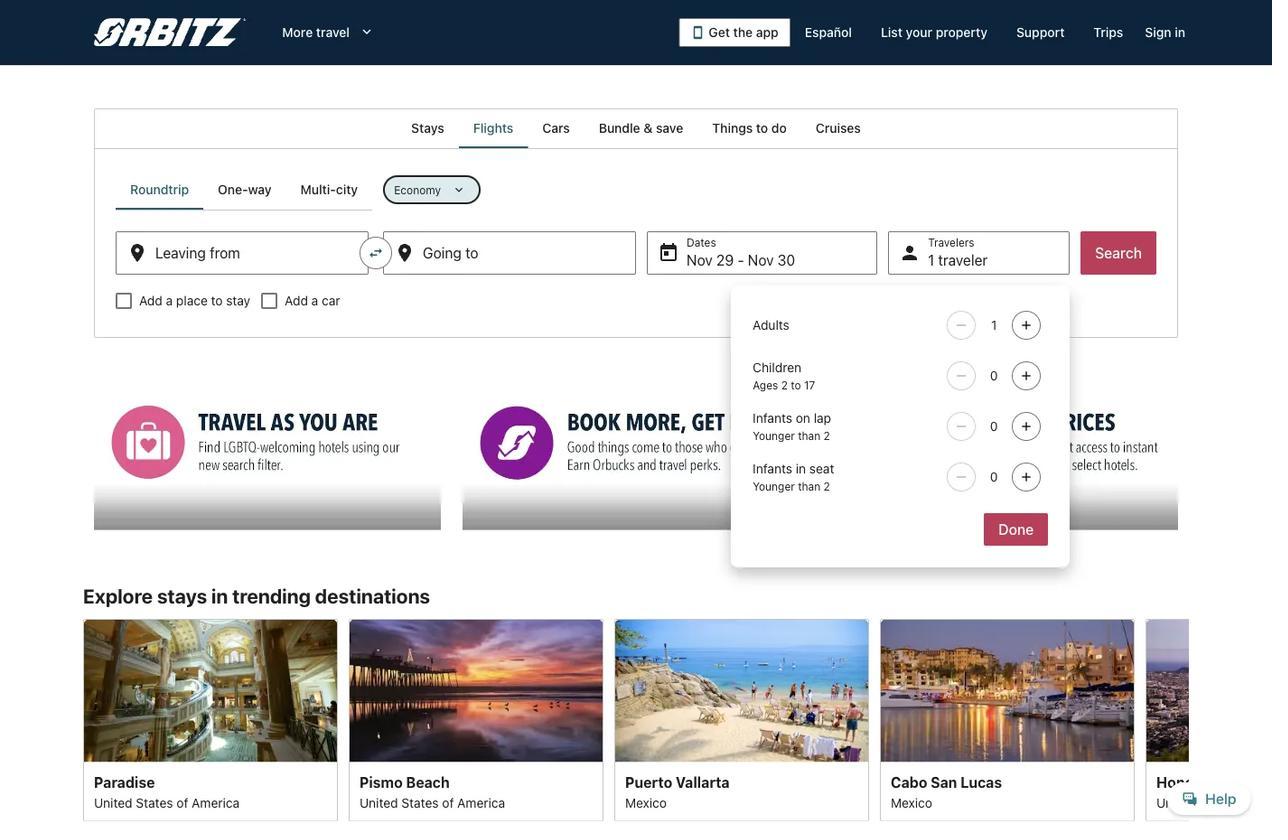 Task type: locate. For each thing, give the bounding box(es) containing it.
in right sign
[[1175, 25, 1186, 40]]

1 states from the left
[[136, 795, 173, 810]]

add for add a car
[[285, 293, 308, 308]]

2 america from the left
[[458, 795, 505, 810]]

to left '17'
[[791, 379, 802, 391]]

get the app
[[709, 25, 779, 40]]

cruises link
[[802, 108, 876, 148]]

1 horizontal spatial a
[[312, 293, 318, 308]]

nov 29 - nov 30 button
[[647, 231, 878, 275]]

of for paradise
[[177, 795, 188, 810]]

2 united from the left
[[360, 795, 398, 810]]

2 a from the left
[[312, 293, 318, 308]]

to left 'stay'
[[211, 293, 223, 308]]

cars
[[543, 121, 570, 136]]

2 horizontal spatial united
[[1157, 795, 1196, 810]]

0 vertical spatial to
[[757, 121, 769, 136]]

1 horizontal spatial united
[[360, 795, 398, 810]]

cars link
[[528, 108, 585, 148]]

get the app link
[[679, 18, 791, 47]]

pismo beach featuring a sunset, views and tropical scenes image
[[349, 619, 604, 762]]

mexico inside cabo san lucas mexico
[[891, 795, 933, 810]]

states down honolulu
[[1199, 795, 1236, 810]]

traveler
[[939, 252, 988, 269]]

than
[[798, 429, 821, 442], [798, 480, 821, 493]]

am
[[1255, 795, 1273, 810]]

nov left 29
[[687, 252, 713, 269]]

explore stays in trending destinations
[[83, 585, 430, 608]]

explore
[[83, 585, 153, 608]]

in inside dropdown button
[[1175, 25, 1186, 40]]

than inside infants on lap younger than 2
[[798, 429, 821, 442]]

decrease the number of adults image
[[951, 318, 973, 333]]

2 add from the left
[[285, 293, 308, 308]]

0 vertical spatial infants
[[753, 411, 793, 426]]

orbitz logo image
[[94, 18, 246, 47]]

2 of from the left
[[442, 795, 454, 810]]

0 vertical spatial 2
[[782, 379, 788, 391]]

2 nov from the left
[[748, 252, 774, 269]]

1 than from the top
[[798, 429, 821, 442]]

trips
[[1094, 25, 1124, 40]]

1 horizontal spatial of
[[442, 795, 454, 810]]

1 horizontal spatial america
[[458, 795, 505, 810]]

paradise
[[94, 774, 155, 791]]

1 united from the left
[[94, 795, 133, 810]]

add left place
[[139, 293, 163, 308]]

2 states from the left
[[402, 795, 439, 810]]

2 inside infants on lap younger than 2
[[824, 429, 831, 442]]

support link
[[1003, 16, 1080, 49]]

destinations
[[315, 585, 430, 608]]

1 add from the left
[[139, 293, 163, 308]]

2 infants from the top
[[753, 462, 793, 476]]

español button
[[791, 16, 867, 49]]

2 horizontal spatial in
[[1175, 25, 1186, 40]]

trips link
[[1080, 16, 1138, 49]]

2 down lap
[[824, 429, 831, 442]]

tab list
[[94, 108, 1179, 148], [116, 170, 373, 210]]

2 horizontal spatial states
[[1199, 795, 1236, 810]]

swap origin and destination values image
[[368, 245, 384, 261]]

a left car
[[312, 293, 318, 308]]

infants down infants on lap younger than 2
[[753, 462, 793, 476]]

one-way link
[[204, 170, 286, 210]]

than inside infants in seat younger than 2
[[798, 480, 821, 493]]

things
[[713, 121, 753, 136]]

3 states from the left
[[1199, 795, 1236, 810]]

add left car
[[285, 293, 308, 308]]

united down honolulu
[[1157, 795, 1196, 810]]

united inside honolulu united states of am
[[1157, 795, 1196, 810]]

support
[[1017, 25, 1065, 40]]

0 vertical spatial than
[[798, 429, 821, 442]]

united
[[94, 795, 133, 810], [360, 795, 398, 810], [1157, 795, 1196, 810]]

0 horizontal spatial states
[[136, 795, 173, 810]]

nov right the -
[[748, 252, 774, 269]]

to for children ages 2 to 17
[[791, 379, 802, 391]]

0 vertical spatial tab list
[[94, 108, 1179, 148]]

of inside paradise united states of america
[[177, 795, 188, 810]]

0 horizontal spatial mexico
[[626, 795, 667, 810]]

than for in
[[798, 480, 821, 493]]

1 a from the left
[[166, 293, 173, 308]]

2 down seat
[[824, 480, 831, 493]]

0 horizontal spatial america
[[192, 795, 240, 810]]

explore stays in trending destinations main content
[[0, 108, 1273, 834]]

states for paradise
[[136, 795, 173, 810]]

younger inside infants on lap younger than 2
[[753, 429, 795, 442]]

mexico
[[626, 795, 667, 810], [891, 795, 933, 810]]

1 vertical spatial tab list
[[116, 170, 373, 210]]

2 vertical spatial 2
[[824, 480, 831, 493]]

add a place to stay
[[139, 293, 251, 308]]

united inside paradise united states of america
[[94, 795, 133, 810]]

show next card image
[[1179, 710, 1201, 731]]

states inside honolulu united states of am
[[1199, 795, 1236, 810]]

in left seat
[[796, 462, 807, 476]]

1 vertical spatial 2
[[824, 429, 831, 442]]

1 vertical spatial younger
[[753, 480, 795, 493]]

in for sign
[[1175, 25, 1186, 40]]

1 mexico from the left
[[626, 795, 667, 810]]

add
[[139, 293, 163, 308], [285, 293, 308, 308]]

1 of from the left
[[177, 795, 188, 810]]

17
[[805, 379, 816, 391]]

1 vertical spatial infants
[[753, 462, 793, 476]]

of
[[177, 795, 188, 810], [442, 795, 454, 810], [1240, 795, 1252, 810]]

2 mexico from the left
[[891, 795, 933, 810]]

to for add a place to stay
[[211, 293, 223, 308]]

0 horizontal spatial nov
[[687, 252, 713, 269]]

to left do
[[757, 121, 769, 136]]

1 horizontal spatial states
[[402, 795, 439, 810]]

1 younger from the top
[[753, 429, 795, 442]]

search button
[[1081, 231, 1157, 275]]

mexico down the puerto
[[626, 795, 667, 810]]

0 vertical spatial in
[[1175, 25, 1186, 40]]

1 horizontal spatial nov
[[748, 252, 774, 269]]

younger
[[753, 429, 795, 442], [753, 480, 795, 493]]

infants
[[753, 411, 793, 426], [753, 462, 793, 476]]

3 united from the left
[[1157, 795, 1196, 810]]

states inside paradise united states of america
[[136, 795, 173, 810]]

america inside the pismo beach united states of america
[[458, 795, 505, 810]]

multi-city
[[301, 182, 358, 197]]

beach
[[406, 774, 450, 791]]

mexico inside puerto vallarta mexico
[[626, 795, 667, 810]]

younger up infants in seat younger than 2
[[753, 429, 795, 442]]

2 younger from the top
[[753, 480, 795, 493]]

0 horizontal spatial a
[[166, 293, 173, 308]]

2 vertical spatial to
[[791, 379, 802, 391]]

in inside infants in seat younger than 2
[[796, 462, 807, 476]]

infants for infants in seat
[[753, 462, 793, 476]]

2 horizontal spatial of
[[1240, 795, 1252, 810]]

flights
[[474, 121, 514, 136]]

makiki - lower punchbowl - tantalus showing landscape views, a sunset and a city image
[[1146, 619, 1273, 762]]

1 vertical spatial in
[[796, 462, 807, 476]]

infants on lap younger than 2
[[753, 411, 832, 442]]

las vegas featuring interior views image
[[83, 619, 338, 762]]

states down paradise
[[136, 795, 173, 810]]

younger for infants in seat
[[753, 480, 795, 493]]

trending
[[232, 585, 311, 608]]

in right stays at the bottom of the page
[[211, 585, 228, 608]]

economy
[[394, 184, 441, 196]]

younger inside infants in seat younger than 2
[[753, 480, 795, 493]]

younger down infants on lap younger than 2
[[753, 480, 795, 493]]

flights link
[[459, 108, 528, 148]]

a left place
[[166, 293, 173, 308]]

decrease the number of children image
[[951, 369, 973, 383]]

2
[[782, 379, 788, 391], [824, 429, 831, 442], [824, 480, 831, 493]]

español
[[805, 25, 853, 40]]

vallarta
[[676, 774, 730, 791]]

a
[[166, 293, 173, 308], [312, 293, 318, 308]]

1 america from the left
[[192, 795, 240, 810]]

stays
[[412, 121, 445, 136]]

save
[[656, 121, 684, 136]]

honolulu united states of am
[[1157, 774, 1273, 810]]

2 horizontal spatial to
[[791, 379, 802, 391]]

states down beach
[[402, 795, 439, 810]]

1 horizontal spatial mexico
[[891, 795, 933, 810]]

seat
[[810, 462, 835, 476]]

infants left 'on'
[[753, 411, 793, 426]]

cruises
[[816, 121, 861, 136]]

1 vertical spatial than
[[798, 480, 821, 493]]

2 inside infants in seat younger than 2
[[824, 480, 831, 493]]

united down paradise
[[94, 795, 133, 810]]

1 traveler button
[[889, 231, 1071, 275]]

1 infants from the top
[[753, 411, 793, 426]]

multi-city link
[[286, 170, 373, 210]]

bundle
[[599, 121, 641, 136]]

property
[[936, 25, 988, 40]]

roundtrip
[[130, 182, 189, 197]]

than down seat
[[798, 480, 821, 493]]

of inside honolulu united states of am
[[1240, 795, 1252, 810]]

2 than from the top
[[798, 480, 821, 493]]

0 horizontal spatial of
[[177, 795, 188, 810]]

1 horizontal spatial to
[[757, 121, 769, 136]]

0 horizontal spatial to
[[211, 293, 223, 308]]

3 of from the left
[[1240, 795, 1252, 810]]

1 horizontal spatial in
[[796, 462, 807, 476]]

to inside children ages 2 to 17
[[791, 379, 802, 391]]

2 down children
[[782, 379, 788, 391]]

than down 'on'
[[798, 429, 821, 442]]

of for honolulu
[[1240, 795, 1252, 810]]

united for paradise
[[94, 795, 133, 810]]

0 vertical spatial younger
[[753, 429, 795, 442]]

in
[[1175, 25, 1186, 40], [796, 462, 807, 476], [211, 585, 228, 608]]

1 vertical spatial to
[[211, 293, 223, 308]]

infants inside infants on lap younger than 2
[[753, 411, 793, 426]]

united inside the pismo beach united states of america
[[360, 795, 398, 810]]

one-way
[[218, 182, 272, 197]]

infants inside infants in seat younger than 2
[[753, 462, 793, 476]]

united down pismo
[[360, 795, 398, 810]]

things to do
[[713, 121, 787, 136]]

0 horizontal spatial united
[[94, 795, 133, 810]]

0 horizontal spatial add
[[139, 293, 163, 308]]

nov
[[687, 252, 713, 269], [748, 252, 774, 269]]

younger for infants on lap
[[753, 429, 795, 442]]

states inside the pismo beach united states of america
[[402, 795, 439, 810]]

search
[[1096, 245, 1143, 262]]

travel
[[316, 25, 350, 40]]

2 vertical spatial in
[[211, 585, 228, 608]]

mexico down cabo
[[891, 795, 933, 810]]

1 horizontal spatial add
[[285, 293, 308, 308]]



Task type: describe. For each thing, give the bounding box(es) containing it.
way
[[248, 182, 272, 197]]

pismo
[[360, 774, 403, 791]]

sign in
[[1146, 25, 1186, 40]]

more travel button
[[268, 16, 390, 49]]

cabo san lucas mexico
[[891, 774, 1003, 810]]

do
[[772, 121, 787, 136]]

list your property
[[881, 25, 988, 40]]

get
[[709, 25, 730, 40]]

united for honolulu
[[1157, 795, 1196, 810]]

0 horizontal spatial in
[[211, 585, 228, 608]]

a for car
[[312, 293, 318, 308]]

america inside paradise united states of america
[[192, 795, 240, 810]]

-
[[738, 252, 745, 269]]

your
[[906, 25, 933, 40]]

bundle & save link
[[585, 108, 698, 148]]

1 nov from the left
[[687, 252, 713, 269]]

lucas
[[961, 774, 1003, 791]]

increase the number of infants on lap image
[[1016, 419, 1038, 434]]

increase the number of adults image
[[1016, 318, 1038, 333]]

more
[[282, 25, 313, 40]]

car
[[322, 293, 340, 308]]

place
[[176, 293, 208, 308]]

of inside the pismo beach united states of america
[[442, 795, 454, 810]]

ages
[[753, 379, 779, 391]]

done
[[999, 521, 1034, 538]]

decrease the number of infants in seat image
[[951, 470, 973, 485]]

increase the number of children image
[[1016, 369, 1038, 383]]

list your property link
[[867, 16, 1003, 49]]

2 inside children ages 2 to 17
[[782, 379, 788, 391]]

puerto vallarta showing a beach, general coastal views and kayaking or canoeing image
[[615, 619, 870, 762]]

nov 29 - nov 30
[[687, 252, 796, 269]]

tab list containing stays
[[94, 108, 1179, 148]]

1 traveler
[[929, 252, 988, 269]]

1
[[929, 252, 935, 269]]

one-
[[218, 182, 248, 197]]

sign
[[1146, 25, 1172, 40]]

lap
[[814, 411, 832, 426]]

city
[[336, 182, 358, 197]]

in for infants
[[796, 462, 807, 476]]

paradise united states of america
[[94, 774, 240, 810]]

children ages 2 to 17
[[753, 360, 816, 391]]

download the app button image
[[691, 25, 706, 40]]

honolulu
[[1157, 774, 1220, 791]]

more travel
[[282, 25, 350, 40]]

sign in button
[[1138, 16, 1193, 49]]

multi-
[[301, 182, 336, 197]]

on
[[796, 411, 811, 426]]

adults
[[753, 318, 790, 333]]

states for honolulu
[[1199, 795, 1236, 810]]

2 for in
[[824, 480, 831, 493]]

pismo beach united states of america
[[360, 774, 505, 810]]

list
[[881, 25, 903, 40]]

puerto vallarta mexico
[[626, 774, 730, 810]]

stay
[[226, 293, 251, 308]]

puerto
[[626, 774, 673, 791]]

the
[[734, 25, 753, 40]]

things to do link
[[698, 108, 802, 148]]

tab list containing roundtrip
[[116, 170, 373, 210]]

infants for infants on lap
[[753, 411, 793, 426]]

marina cabo san lucas which includes a marina, a coastal town and night scenes image
[[881, 619, 1135, 762]]

show previous card image
[[72, 710, 94, 731]]

san
[[931, 774, 958, 791]]

&
[[644, 121, 653, 136]]

stays
[[157, 585, 207, 608]]

economy button
[[383, 175, 481, 204]]

than for on
[[798, 429, 821, 442]]

30
[[778, 252, 796, 269]]

add for add a place to stay
[[139, 293, 163, 308]]

stays link
[[397, 108, 459, 148]]

decrease the number of infants on lap image
[[951, 419, 973, 434]]

add a car
[[285, 293, 340, 308]]

children
[[753, 360, 802, 375]]

2 for on
[[824, 429, 831, 442]]

29
[[717, 252, 734, 269]]

a for place
[[166, 293, 173, 308]]

bundle & save
[[599, 121, 684, 136]]

app
[[757, 25, 779, 40]]

cabo
[[891, 774, 928, 791]]

infants in seat younger than 2
[[753, 462, 835, 493]]

increase the number of infants in seat image
[[1016, 470, 1038, 485]]

roundtrip link
[[116, 170, 204, 210]]

done button
[[985, 514, 1049, 546]]



Task type: vqa. For each thing, say whether or not it's contained in the screenshot.
"Bundle"
yes



